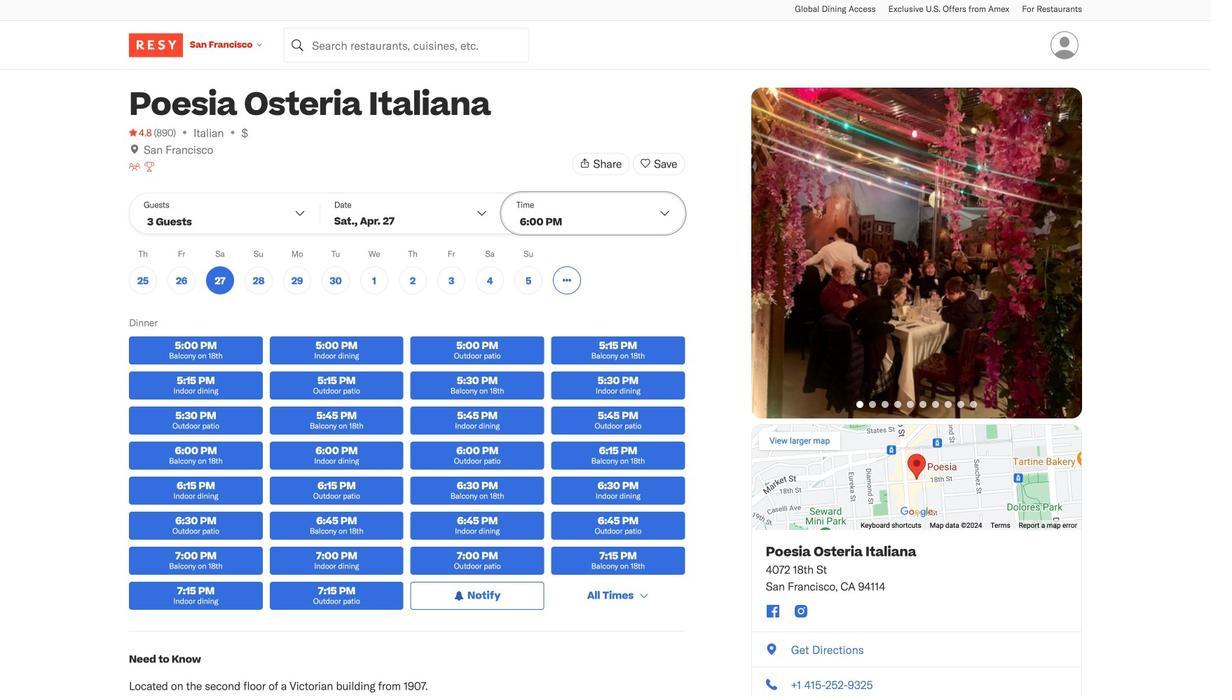 Task type: vqa. For each thing, say whether or not it's contained in the screenshot.
Search restaurants, cuisines, etc. text box
yes



Task type: describe. For each thing, give the bounding box(es) containing it.
4.8 out of 5 stars image
[[129, 126, 152, 140]]

Search restaurants, cuisines, etc. text field
[[284, 28, 529, 63]]



Task type: locate. For each thing, give the bounding box(es) containing it.
None field
[[284, 28, 529, 63]]

890 reviews element
[[154, 126, 176, 140]]



